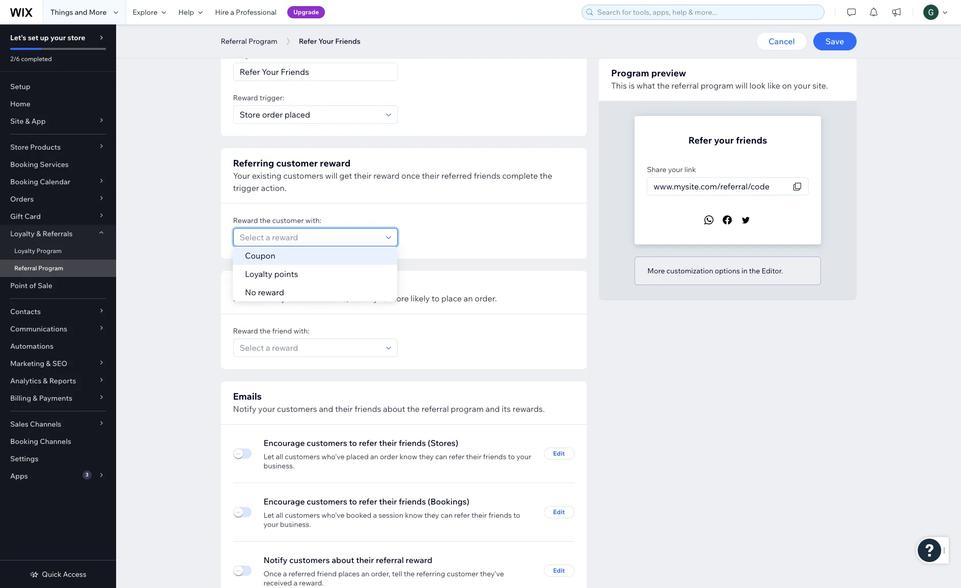 Task type: vqa. For each thing, say whether or not it's contained in the screenshot.
customer inside the Referring customer reward Your existing customers will get their reward once their referred friends complete the trigger action.
yes



Task type: describe. For each thing, give the bounding box(es) containing it.
& for marketing
[[46, 359, 51, 368]]

reward the customer with:
[[233, 216, 321, 225]]

reward inside referred friend reward reward newly referred friends, so they're more likely to place an order.
[[302, 280, 333, 292]]

emails
[[233, 391, 262, 402]]

home
[[10, 99, 30, 108]]

loyalty for loyalty points
[[245, 269, 272, 279]]

once
[[401, 171, 420, 181]]

loyalty & referrals
[[10, 229, 73, 238]]

refer your friends
[[299, 37, 360, 46]]

channels for sales channels
[[30, 420, 61, 429]]

program inside program preview this is what the referral program will look like on your site.
[[611, 67, 649, 79]]

refer up booked
[[359, 497, 377, 507]]

point of sale
[[10, 281, 52, 290]]

booking services link
[[0, 156, 116, 173]]

booking for booking services
[[10, 160, 38, 169]]

points
[[274, 269, 298, 279]]

edit for notify customers about their referral reward
[[553, 567, 565, 575]]

booking services
[[10, 160, 69, 169]]

Reward trigger: field
[[237, 106, 383, 123]]

encourage for encourage customers to refer their friends (bookings)
[[264, 497, 305, 507]]

the inside program preview this is what the referral program will look like on your site.
[[657, 80, 669, 91]]

trigger:
[[260, 93, 284, 102]]

encourage for encourage customers to refer their friends (stores)
[[264, 438, 305, 448]]

loyalty for loyalty program
[[14, 247, 35, 255]]

friends inside the emails notify your customers and their friends about the referral program and its rewards.
[[355, 404, 381, 414]]

completed
[[21, 55, 52, 63]]

payments
[[39, 394, 72, 403]]

1 horizontal spatial and
[[319, 404, 333, 414]]

cancel button
[[756, 32, 807, 50]]

rewards.
[[513, 404, 545, 414]]

program up sale
[[38, 264, 63, 272]]

tell
[[392, 569, 402, 579]]

referral for referral program link
[[14, 264, 37, 272]]

edit button for notify customers about their referral reward
[[544, 565, 574, 577]]

an inside encourage customers to refer their friends (stores) let all customers who've placed an order know they can refer their friends to your business.
[[370, 452, 378, 461]]

referral program for referral program link
[[14, 264, 63, 272]]

access
[[63, 570, 86, 579]]

of
[[29, 281, 36, 290]]

session
[[379, 511, 403, 520]]

with: for friend
[[294, 326, 309, 336]]

emails notify your customers and their friends about the referral program and its rewards.
[[233, 391, 545, 414]]

point of sale link
[[0, 277, 116, 294]]

store products
[[10, 143, 61, 152]]

site & app button
[[0, 113, 116, 130]]

Share your link field
[[650, 178, 790, 195]]

on
[[782, 80, 792, 91]]

loyalty program
[[14, 247, 62, 255]]

can for (stores)
[[435, 452, 447, 461]]

sales
[[10, 420, 28, 429]]

refer your friends button
[[294, 34, 366, 49]]

their inside the emails notify your customers and their friends about the referral program and its rewards.
[[335, 404, 353, 414]]

32
[[389, 50, 398, 60]]

calendar
[[40, 177, 70, 186]]

card
[[25, 212, 41, 221]]

Search for tools, apps, help & more... field
[[594, 5, 821, 19]]

reward for reward the customer with:
[[233, 216, 258, 225]]

program down referral program button
[[233, 50, 262, 60]]

your up share your link field
[[714, 134, 734, 146]]

referral program button
[[216, 34, 283, 49]]

referring
[[416, 569, 445, 579]]

place
[[441, 293, 462, 304]]

trigger
[[233, 183, 259, 193]]

booked
[[346, 511, 371, 520]]

friends inside referring customer reward your existing customers will get their reward once their referred friends complete the trigger action.
[[474, 171, 500, 181]]

booking for booking channels
[[10, 437, 38, 446]]

placed
[[346, 452, 369, 461]]

channels for booking channels
[[40, 437, 71, 446]]

things and more
[[50, 8, 107, 17]]

cancel
[[769, 36, 795, 46]]

get
[[339, 171, 352, 181]]

reward the friend with:
[[233, 326, 309, 336]]

friends
[[335, 37, 360, 46]]

2/6
[[10, 55, 20, 63]]

marketing
[[10, 359, 44, 368]]

refer your friends
[[688, 134, 767, 146]]

quick access
[[42, 570, 86, 579]]

store products button
[[0, 139, 116, 156]]

referrals
[[43, 229, 73, 238]]

order,
[[371, 569, 390, 579]]

order.
[[475, 293, 497, 304]]

friend inside referred friend reward reward newly referred friends, so they're more likely to place an order.
[[273, 280, 300, 292]]

& for site
[[25, 117, 30, 126]]

orders button
[[0, 190, 116, 208]]

name
[[264, 50, 282, 60]]

details
[[273, 16, 303, 28]]

referred friend reward reward newly referred friends, so they're more likely to place an order.
[[233, 280, 497, 304]]

business. for encourage customers to refer their friends (bookings)
[[280, 520, 311, 529]]

billing & payments
[[10, 394, 72, 403]]

reward up get
[[320, 157, 351, 169]]

with: for customer
[[305, 216, 321, 225]]

order
[[380, 452, 398, 461]]

reward left once at the top of page
[[373, 171, 400, 181]]

their inside notify customers about their referral reward once a referred friend places an order, tell the referring customer they've received a reward.
[[356, 555, 374, 565]]

referred inside notify customers about their referral reward once a referred friend places an order, tell the referring customer they've received a reward.
[[289, 569, 315, 579]]

site
[[10, 117, 24, 126]]

site.
[[812, 80, 828, 91]]

they're
[[361, 293, 387, 304]]

about inside the emails notify your customers and their friends about the referral program and its rewards.
[[383, 404, 405, 414]]

site & app
[[10, 117, 46, 126]]

no
[[245, 287, 256, 297]]

notify customers about their referral reward once a referred friend places an order, tell the referring customer they've received a reward.
[[264, 555, 504, 588]]

encourage customers to refer their friends (bookings) let all customers who've booked a session know they can refer their friends to your business.
[[264, 497, 520, 529]]

upgrade button
[[287, 6, 325, 18]]

notify inside the emails notify your customers and their friends about the referral program and its rewards.
[[233, 404, 256, 414]]

your inside 'sidebar' element
[[50, 33, 66, 42]]

a left reward. in the left bottom of the page
[[294, 579, 298, 588]]

in
[[741, 266, 747, 276]]

let's set up your store
[[10, 33, 85, 42]]

communications button
[[0, 320, 116, 338]]

is
[[628, 80, 635, 91]]

they for (stores)
[[419, 452, 434, 461]]

referral inside program preview this is what the referral program will look like on your site.
[[671, 80, 699, 91]]

store
[[10, 143, 29, 152]]

contacts button
[[0, 303, 116, 320]]

look
[[749, 80, 765, 91]]

program inside program preview this is what the referral program will look like on your site.
[[700, 80, 733, 91]]

program details
[[233, 16, 303, 28]]

an inside notify customers about their referral reward once a referred friend places an order, tell the referring customer they've received a reward.
[[361, 569, 369, 579]]

save
[[825, 36, 844, 46]]

received
[[264, 579, 292, 588]]

who've for encourage customers to refer their friends (stores)
[[321, 452, 345, 461]]

hire a professional
[[215, 8, 277, 17]]

loyalty points
[[245, 269, 298, 279]]

once
[[264, 569, 281, 579]]

they've
[[480, 569, 504, 579]]

refer for refer your friends
[[688, 134, 712, 146]]

to inside referred friend reward reward newly referred friends, so they're more likely to place an order.
[[432, 293, 440, 304]]

editor.
[[761, 266, 783, 276]]

your inside encourage customers to refer their friends (stores) let all customers who've placed an order know they can refer their friends to your business.
[[516, 452, 531, 461]]

reward for reward the friend with:
[[233, 326, 258, 336]]

so
[[350, 293, 359, 304]]

help
[[178, 8, 194, 17]]

who've for encourage customers to refer their friends (bookings)
[[321, 511, 345, 520]]

the inside referring customer reward your existing customers will get their reward once their referred friends complete the trigger action.
[[540, 171, 552, 181]]

reward inside notify customers about their referral reward once a referred friend places an order, tell the referring customer they've received a reward.
[[406, 555, 432, 565]]

quick access button
[[30, 570, 86, 579]]

more
[[389, 293, 409, 304]]

reward inside list box
[[258, 287, 284, 297]]

notify inside notify customers about their referral reward once a referred friend places an order, tell the referring customer they've received a reward.
[[264, 555, 287, 565]]



Task type: locate. For each thing, give the bounding box(es) containing it.
1 vertical spatial who've
[[321, 511, 345, 520]]

your up once
[[264, 520, 278, 529]]

save button
[[813, 32, 856, 50]]

all for encourage customers to refer their friends (stores)
[[276, 452, 283, 461]]

notify
[[233, 404, 256, 414], [264, 555, 287, 565]]

your down emails
[[258, 404, 275, 414]]

1 vertical spatial an
[[370, 452, 378, 461]]

your up trigger
[[233, 171, 250, 181]]

sales channels button
[[0, 416, 116, 433]]

refer
[[299, 37, 317, 46], [688, 134, 712, 146]]

& inside marketing & seo popup button
[[46, 359, 51, 368]]

loyalty down loyalty & referrals
[[14, 247, 35, 255]]

customer up "existing"
[[276, 157, 318, 169]]

3 booking from the top
[[10, 437, 38, 446]]

1 horizontal spatial program
[[700, 80, 733, 91]]

reward down trigger
[[233, 216, 258, 225]]

1 vertical spatial program
[[451, 404, 484, 414]]

more right things
[[89, 8, 107, 17]]

automations
[[10, 342, 53, 351]]

analytics
[[10, 376, 41, 386]]

program up the is
[[611, 67, 649, 79]]

& right site
[[25, 117, 30, 126]]

encourage customers to refer their friends (stores) let all customers who've placed an order know they can refer their friends to your business.
[[264, 438, 531, 471]]

referred inside referring customer reward your existing customers will get their reward once their referred friends complete the trigger action.
[[441, 171, 472, 181]]

reward up friends, at the left
[[302, 280, 333, 292]]

1 horizontal spatial referral
[[422, 404, 449, 414]]

1 vertical spatial will
[[325, 171, 338, 181]]

0 vertical spatial all
[[276, 452, 283, 461]]

a inside encourage customers to refer their friends (bookings) let all customers who've booked a session know they can refer their friends to your business.
[[373, 511, 377, 520]]

about up the places
[[332, 555, 354, 565]]

1 vertical spatial more
[[647, 266, 665, 276]]

billing & payments button
[[0, 390, 116, 407]]

know inside encourage customers to refer their friends (stores) let all customers who've placed an order know they can refer their friends to your business.
[[400, 452, 417, 461]]

booking
[[10, 160, 38, 169], [10, 177, 38, 186], [10, 437, 38, 446]]

reward for reward trigger:
[[233, 93, 258, 102]]

& for loyalty
[[36, 229, 41, 238]]

channels inside dropdown button
[[30, 420, 61, 429]]

2 vertical spatial loyalty
[[245, 269, 272, 279]]

your down rewards.
[[516, 452, 531, 461]]

customers inside notify customers about their referral reward once a referred friend places an order, tell the referring customer they've received a reward.
[[289, 555, 330, 565]]

0 vertical spatial they
[[419, 452, 434, 461]]

can for (bookings)
[[441, 511, 453, 520]]

customer inside notify customers about their referral reward once a referred friend places an order, tell the referring customer they've received a reward.
[[447, 569, 478, 579]]

communications
[[10, 324, 67, 334]]

referral program inside 'sidebar' element
[[14, 264, 63, 272]]

loyalty down gift card
[[10, 229, 35, 238]]

know right 'session' at the left bottom of the page
[[405, 511, 423, 520]]

can
[[435, 452, 447, 461], [441, 511, 453, 520]]

& up loyalty program
[[36, 229, 41, 238]]

0 vertical spatial edit
[[553, 450, 565, 457]]

referred right once at the top of page
[[441, 171, 472, 181]]

your
[[318, 37, 334, 46], [233, 171, 250, 181]]

0 horizontal spatial referral
[[14, 264, 37, 272]]

referral program up program name
[[221, 37, 277, 46]]

1 vertical spatial booking
[[10, 177, 38, 186]]

program up program name
[[249, 37, 277, 46]]

1 vertical spatial referred
[[287, 293, 318, 304]]

3 edit button from the top
[[544, 565, 574, 577]]

the down preview
[[657, 80, 669, 91]]

&
[[25, 117, 30, 126], [36, 229, 41, 238], [46, 359, 51, 368], [43, 376, 48, 386], [33, 394, 37, 403]]

a right the hire
[[230, 8, 234, 17]]

will inside program preview this is what the referral program will look like on your site.
[[735, 80, 747, 91]]

Reward the friend with: field
[[237, 339, 383, 357]]

2/6 completed
[[10, 55, 52, 63]]

& right billing
[[33, 394, 37, 403]]

2 let from the top
[[264, 511, 274, 520]]

refer down (stores)
[[449, 452, 464, 461]]

loyalty inside dropdown button
[[10, 229, 35, 238]]

loyalty for loyalty & referrals
[[10, 229, 35, 238]]

can inside encourage customers to refer their friends (bookings) let all customers who've booked a session know they can refer their friends to your business.
[[441, 511, 453, 520]]

sale
[[38, 281, 52, 290]]

1 vertical spatial loyalty
[[14, 247, 35, 255]]

what
[[636, 80, 655, 91]]

they
[[419, 452, 434, 461], [424, 511, 439, 520]]

2 vertical spatial friend
[[317, 569, 337, 579]]

referral up point of sale
[[14, 264, 37, 272]]

a
[[230, 8, 234, 17], [373, 511, 377, 520], [283, 569, 287, 579], [294, 579, 298, 588]]

who've inside encourage customers to refer their friends (stores) let all customers who've placed an order know they can refer their friends to your business.
[[321, 452, 345, 461]]

program
[[233, 16, 271, 28], [249, 37, 277, 46], [233, 50, 262, 60], [611, 67, 649, 79], [37, 247, 62, 255], [38, 264, 63, 272]]

0 horizontal spatial referral
[[376, 555, 404, 565]]

Reward the customer with: field
[[237, 229, 383, 246]]

with: up the reward the friend with: field
[[294, 326, 309, 336]]

1 vertical spatial edit
[[553, 508, 565, 516]]

2 horizontal spatial and
[[486, 404, 500, 414]]

0 vertical spatial about
[[383, 404, 405, 414]]

your inside referring customer reward your existing customers will get their reward once their referred friends complete the trigger action.
[[233, 171, 250, 181]]

refer inside button
[[299, 37, 317, 46]]

1 encourage from the top
[[264, 438, 305, 448]]

customers inside the emails notify your customers and their friends about the referral program and its rewards.
[[277, 404, 317, 414]]

1 all from the top
[[276, 452, 283, 461]]

explore
[[133, 8, 158, 17]]

0 horizontal spatial an
[[361, 569, 369, 579]]

an left order,
[[361, 569, 369, 579]]

the right tell
[[404, 569, 415, 579]]

2 vertical spatial edit button
[[544, 565, 574, 577]]

2 vertical spatial an
[[361, 569, 369, 579]]

0 vertical spatial loyalty
[[10, 229, 35, 238]]

booking inside dropdown button
[[10, 177, 38, 186]]

your inside button
[[318, 37, 334, 46]]

friends
[[736, 134, 767, 146], [474, 171, 500, 181], [355, 404, 381, 414], [399, 438, 426, 448], [483, 452, 506, 461], [399, 497, 426, 507], [489, 511, 512, 520]]

a right once
[[283, 569, 287, 579]]

loyalty up referred
[[245, 269, 272, 279]]

referral up tell
[[376, 555, 404, 565]]

the right complete
[[540, 171, 552, 181]]

& for billing
[[33, 394, 37, 403]]

encourage inside encourage customers to refer their friends (bookings) let all customers who've booked a session know they can refer their friends to your business.
[[264, 497, 305, 507]]

edit button for encourage customers to refer their friends (bookings)
[[544, 506, 574, 519]]

gift
[[10, 212, 23, 221]]

0 vertical spatial more
[[89, 8, 107, 17]]

an right place
[[464, 293, 473, 304]]

the down newly at the left
[[260, 326, 271, 336]]

0 vertical spatial refer
[[299, 37, 317, 46]]

0 vertical spatial an
[[464, 293, 473, 304]]

0 vertical spatial channels
[[30, 420, 61, 429]]

reward inside referred friend reward reward newly referred friends, so they're more likely to place an order.
[[233, 293, 262, 304]]

1 horizontal spatial refer
[[688, 134, 712, 146]]

1 horizontal spatial referral
[[221, 37, 247, 46]]

customers inside referring customer reward your existing customers will get their reward once their referred friends complete the trigger action.
[[283, 171, 323, 181]]

more customization options in the editor.
[[647, 266, 783, 276]]

with: up reward the customer with: field
[[305, 216, 321, 225]]

booking channels
[[10, 437, 71, 446]]

no reward
[[245, 287, 284, 297]]

booking up orders
[[10, 177, 38, 186]]

0 vertical spatial friend
[[273, 280, 300, 292]]

services
[[40, 160, 69, 169]]

with:
[[305, 216, 321, 225], [294, 326, 309, 336]]

1 horizontal spatial referral program
[[221, 37, 277, 46]]

1 vertical spatial notify
[[264, 555, 287, 565]]

0 vertical spatial program
[[700, 80, 733, 91]]

encourage inside encourage customers to refer their friends (stores) let all customers who've placed an order know they can refer their friends to your business.
[[264, 438, 305, 448]]

notify up once
[[264, 555, 287, 565]]

friend down points
[[273, 280, 300, 292]]

your right the up
[[50, 33, 66, 42]]

referral
[[671, 80, 699, 91], [422, 404, 449, 414], [376, 555, 404, 565]]

who've
[[321, 452, 345, 461], [321, 511, 345, 520]]

they down (stores)
[[419, 452, 434, 461]]

0 horizontal spatial will
[[325, 171, 338, 181]]

1 vertical spatial with:
[[294, 326, 309, 336]]

orders
[[10, 195, 34, 204]]

program name
[[233, 50, 282, 60]]

0 horizontal spatial and
[[75, 8, 87, 17]]

program left look
[[700, 80, 733, 91]]

1 edit from the top
[[553, 450, 565, 457]]

contacts
[[10, 307, 41, 316]]

1 vertical spatial about
[[332, 555, 354, 565]]

edit for encourage customers to refer their friends (bookings)
[[553, 508, 565, 516]]

referral inside button
[[221, 37, 247, 46]]

the inside notify customers about their referral reward once a referred friend places an order, tell the referring customer they've received a reward.
[[404, 569, 415, 579]]

0 horizontal spatial program
[[451, 404, 484, 414]]

1 vertical spatial encourage
[[264, 497, 305, 507]]

referred down loyalty points option
[[287, 293, 318, 304]]

business. inside encourage customers to refer their friends (stores) let all customers who've placed an order know they can refer their friends to your business.
[[264, 461, 295, 471]]

an
[[464, 293, 473, 304], [370, 452, 378, 461], [361, 569, 369, 579]]

0 vertical spatial who've
[[321, 452, 345, 461]]

referred inside referred friend reward reward newly referred friends, so they're more likely to place an order.
[[287, 293, 318, 304]]

know inside encourage customers to refer their friends (bookings) let all customers who've booked a session know they can refer their friends to your business.
[[405, 511, 423, 520]]

an left 'order'
[[370, 452, 378, 461]]

edit for encourage customers to refer their friends (stores)
[[553, 450, 565, 457]]

customer inside referring customer reward your existing customers will get their reward once their referred friends complete the trigger action.
[[276, 157, 318, 169]]

program inside the emails notify your customers and their friends about the referral program and its rewards.
[[451, 404, 484, 414]]

friend left the places
[[317, 569, 337, 579]]

business. for encourage customers to refer their friends (stores)
[[264, 461, 295, 471]]

more left customization
[[647, 266, 665, 276]]

help button
[[172, 0, 209, 24]]

the right in
[[749, 266, 760, 276]]

your right 'on'
[[793, 80, 810, 91]]

1 reward from the top
[[233, 93, 258, 102]]

1 horizontal spatial will
[[735, 80, 747, 91]]

reward up "referring"
[[406, 555, 432, 565]]

your inside program preview this is what the referral program will look like on your site.
[[793, 80, 810, 91]]

program down loyalty & referrals
[[37, 247, 62, 255]]

2 edit button from the top
[[544, 506, 574, 519]]

referral down preview
[[671, 80, 699, 91]]

your inside the emails notify your customers and their friends about the referral program and its rewards.
[[258, 404, 275, 414]]

app
[[31, 117, 46, 126]]

will left get
[[325, 171, 338, 181]]

who've left booked
[[321, 511, 345, 520]]

referral inside 'sidebar' element
[[14, 264, 37, 272]]

0 vertical spatial let
[[264, 452, 274, 461]]

an inside referred friend reward reward newly referred friends, so they're more likely to place an order.
[[464, 293, 473, 304]]

& inside the site & app popup button
[[25, 117, 30, 126]]

loyalty program link
[[0, 242, 116, 260]]

referral for referral program button
[[221, 37, 247, 46]]

the inside the emails notify your customers and their friends about the referral program and its rewards.
[[407, 404, 420, 414]]

referral program down loyalty program
[[14, 264, 63, 272]]

referral program link
[[0, 260, 116, 277]]

all
[[276, 452, 283, 461], [276, 511, 283, 520]]

booking up settings in the left bottom of the page
[[10, 437, 38, 446]]

referral up (stores)
[[422, 404, 449, 414]]

automations link
[[0, 338, 116, 355]]

your
[[50, 33, 66, 42], [793, 80, 810, 91], [714, 134, 734, 146], [668, 165, 683, 174], [258, 404, 275, 414], [516, 452, 531, 461], [264, 520, 278, 529]]

channels
[[30, 420, 61, 429], [40, 437, 71, 446]]

2 all from the top
[[276, 511, 283, 520]]

1 vertical spatial let
[[264, 511, 274, 520]]

channels up booking channels
[[30, 420, 61, 429]]

the down action.
[[260, 216, 271, 225]]

referral program
[[221, 37, 277, 46], [14, 264, 63, 272]]

share
[[647, 165, 666, 174]]

products
[[30, 143, 61, 152]]

3
[[85, 472, 89, 478]]

0 horizontal spatial notify
[[233, 404, 256, 414]]

booking down the "store"
[[10, 160, 38, 169]]

2 vertical spatial booking
[[10, 437, 38, 446]]

1 let from the top
[[264, 452, 274, 461]]

reward down referred
[[233, 293, 262, 304]]

know for (bookings)
[[405, 511, 423, 520]]

action.
[[261, 183, 287, 193]]

0 vertical spatial know
[[400, 452, 417, 461]]

refer down (bookings)
[[454, 511, 470, 520]]

likely
[[411, 293, 430, 304]]

know right 'order'
[[400, 452, 417, 461]]

1 vertical spatial know
[[405, 511, 423, 520]]

& inside the billing & payments dropdown button
[[33, 394, 37, 403]]

2 booking from the top
[[10, 177, 38, 186]]

who've left placed
[[321, 452, 345, 461]]

0 vertical spatial notify
[[233, 404, 256, 414]]

loyalty inside option
[[245, 269, 272, 279]]

notify down emails
[[233, 404, 256, 414]]

can down (stores)
[[435, 452, 447, 461]]

referral program inside button
[[221, 37, 277, 46]]

1 vertical spatial your
[[233, 171, 250, 181]]

booking calendar
[[10, 177, 70, 186]]

referral program for referral program button
[[221, 37, 277, 46]]

friends,
[[320, 293, 348, 304]]

0 vertical spatial edit button
[[544, 448, 574, 460]]

let's
[[10, 33, 26, 42]]

refer up placed
[[359, 438, 377, 448]]

all inside encourage customers to refer their friends (stores) let all customers who've placed an order know they can refer their friends to your business.
[[276, 452, 283, 461]]

(bookings)
[[428, 497, 469, 507]]

the
[[657, 80, 669, 91], [540, 171, 552, 181], [260, 216, 271, 225], [749, 266, 760, 276], [260, 326, 271, 336], [407, 404, 420, 414], [404, 569, 415, 579]]

will inside referring customer reward your existing customers will get their reward once their referred friends complete the trigger action.
[[325, 171, 338, 181]]

reward down no
[[233, 326, 258, 336]]

marketing & seo
[[10, 359, 67, 368]]

& inside analytics & reports dropdown button
[[43, 376, 48, 386]]

0 horizontal spatial referral program
[[14, 264, 63, 272]]

3 reward from the top
[[233, 293, 262, 304]]

0 vertical spatial customer
[[276, 157, 318, 169]]

friend up the reward the friend with: field
[[272, 326, 292, 336]]

up
[[40, 33, 49, 42]]

list box containing coupon
[[233, 247, 397, 302]]

can inside encourage customers to refer their friends (stores) let all customers who've placed an order know they can refer their friends to your business.
[[435, 452, 447, 461]]

1 who've from the top
[[321, 452, 345, 461]]

1 vertical spatial customer
[[272, 216, 304, 225]]

let for encourage customers to refer their friends (bookings)
[[264, 511, 274, 520]]

program left 'its'
[[451, 404, 484, 414]]

0 vertical spatial referral program
[[221, 37, 277, 46]]

referring customer reward your existing customers will get their reward once their referred friends complete the trigger action.
[[233, 157, 552, 193]]

store
[[67, 33, 85, 42]]

1 vertical spatial friend
[[272, 326, 292, 336]]

about inside notify customers about their referral reward once a referred friend places an order, tell the referring customer they've received a reward.
[[332, 555, 354, 565]]

know
[[400, 452, 417, 461], [405, 511, 423, 520]]

refer down details
[[299, 37, 317, 46]]

program
[[700, 80, 733, 91], [451, 404, 484, 414]]

gift card
[[10, 212, 41, 221]]

they inside encourage customers to refer their friends (stores) let all customers who've placed an order know they can refer their friends to your business.
[[419, 452, 434, 461]]

2 vertical spatial referred
[[289, 569, 315, 579]]

know for (stores)
[[400, 452, 417, 461]]

customer up reward the customer with: field
[[272, 216, 304, 225]]

reward.
[[299, 579, 324, 588]]

channels down sales channels dropdown button
[[40, 437, 71, 446]]

edit button for encourage customers to refer their friends (stores)
[[544, 448, 574, 460]]

2 vertical spatial referral
[[376, 555, 404, 565]]

& inside loyalty & referrals dropdown button
[[36, 229, 41, 238]]

a left 'session' at the left bottom of the page
[[373, 511, 377, 520]]

referral inside the emails notify your customers and their friends about the referral program and its rewards.
[[422, 404, 449, 414]]

1 horizontal spatial notify
[[264, 555, 287, 565]]

2 edit from the top
[[553, 508, 565, 516]]

0 vertical spatial booking
[[10, 160, 38, 169]]

0 vertical spatial can
[[435, 452, 447, 461]]

sales channels
[[10, 420, 61, 429]]

reward left trigger:
[[233, 93, 258, 102]]

1 vertical spatial referral
[[14, 264, 37, 272]]

0 horizontal spatial about
[[332, 555, 354, 565]]

point
[[10, 281, 28, 290]]

0 vertical spatial referral
[[221, 37, 247, 46]]

0 vertical spatial referral
[[671, 80, 699, 91]]

1 vertical spatial edit button
[[544, 506, 574, 519]]

sidebar element
[[0, 24, 116, 588]]

referral inside notify customers about their referral reward once a referred friend places an order, tell the referring customer they've received a reward.
[[376, 555, 404, 565]]

1 horizontal spatial an
[[370, 452, 378, 461]]

refer for refer your friends
[[299, 37, 317, 46]]

all inside encourage customers to refer their friends (bookings) let all customers who've booked a session know they can refer their friends to your business.
[[276, 511, 283, 520]]

marketing & seo button
[[0, 355, 116, 372]]

referral
[[221, 37, 247, 46], [14, 264, 37, 272]]

0 vertical spatial with:
[[305, 216, 321, 225]]

they inside encourage customers to refer their friends (bookings) let all customers who've booked a session know they can refer their friends to your business.
[[424, 511, 439, 520]]

seo
[[52, 359, 67, 368]]

business. inside encourage customers to refer their friends (bookings) let all customers who've booked a session know they can refer their friends to your business.
[[280, 520, 311, 529]]

0 vertical spatial referred
[[441, 171, 472, 181]]

1 vertical spatial all
[[276, 511, 283, 520]]

1 booking from the top
[[10, 160, 38, 169]]

quick
[[42, 570, 61, 579]]

1 edit button from the top
[[544, 448, 574, 460]]

2 horizontal spatial an
[[464, 293, 473, 304]]

1 horizontal spatial your
[[318, 37, 334, 46]]

let inside encourage customers to refer their friends (stores) let all customers who've placed an order know they can refer their friends to your business.
[[264, 452, 274, 461]]

0 vertical spatial business.
[[264, 461, 295, 471]]

customer left they've
[[447, 569, 478, 579]]

0 vertical spatial will
[[735, 80, 747, 91]]

0 vertical spatial your
[[318, 37, 334, 46]]

program up referral program button
[[233, 16, 271, 28]]

refer up link
[[688, 134, 712, 146]]

will left look
[[735, 80, 747, 91]]

list box
[[233, 247, 397, 302]]

2 encourage from the top
[[264, 497, 305, 507]]

they down (bookings)
[[424, 511, 439, 520]]

4 reward from the top
[[233, 326, 258, 336]]

1 vertical spatial they
[[424, 511, 439, 520]]

loyalty points option
[[233, 265, 397, 283]]

friend inside notify customers about their referral reward once a referred friend places an order, tell the referring customer they've received a reward.
[[317, 569, 337, 579]]

1 vertical spatial business.
[[280, 520, 311, 529]]

2 who've from the top
[[321, 511, 345, 520]]

reward down loyalty points
[[258, 287, 284, 297]]

let inside encourage customers to refer their friends (bookings) let all customers who've booked a session know they can refer their friends to your business.
[[264, 511, 274, 520]]

your left link
[[668, 165, 683, 174]]

program inside button
[[249, 37, 277, 46]]

2 horizontal spatial referral
[[671, 80, 699, 91]]

1 vertical spatial refer
[[688, 134, 712, 146]]

settings
[[10, 454, 38, 463]]

existing
[[252, 171, 281, 181]]

& for analytics
[[43, 376, 48, 386]]

1 vertical spatial channels
[[40, 437, 71, 446]]

let for encourage customers to refer their friends (stores)
[[264, 452, 274, 461]]

3 edit from the top
[[553, 567, 565, 575]]

0 vertical spatial encourage
[[264, 438, 305, 448]]

0 horizontal spatial more
[[89, 8, 107, 17]]

upgrade
[[293, 8, 319, 16]]

customization
[[666, 266, 713, 276]]

1 vertical spatial referral program
[[14, 264, 63, 272]]

referral up program name
[[221, 37, 247, 46]]

they for (bookings)
[[424, 511, 439, 520]]

about up encourage customers to refer their friends (stores) let all customers who've placed an order know they can refer their friends to your business.
[[383, 404, 405, 414]]

friend
[[273, 280, 300, 292], [272, 326, 292, 336], [317, 569, 337, 579]]

can down (bookings)
[[441, 511, 453, 520]]

reward
[[233, 93, 258, 102], [233, 216, 258, 225], [233, 293, 262, 304], [233, 326, 258, 336]]

booking for booking calendar
[[10, 177, 38, 186]]

0 horizontal spatial your
[[233, 171, 250, 181]]

booking channels link
[[0, 433, 116, 450]]

your inside encourage customers to refer their friends (bookings) let all customers who've booked a session know they can refer their friends to your business.
[[264, 520, 278, 529]]

edit button
[[544, 448, 574, 460], [544, 506, 574, 519], [544, 565, 574, 577]]

your left friends at the top of the page
[[318, 37, 334, 46]]

& left reports
[[43, 376, 48, 386]]

1 vertical spatial referral
[[422, 404, 449, 414]]

all for encourage customers to refer their friends (bookings)
[[276, 511, 283, 520]]

reports
[[49, 376, 76, 386]]

Program name field
[[237, 63, 394, 80]]

referred right once
[[289, 569, 315, 579]]

1 vertical spatial can
[[441, 511, 453, 520]]

the up encourage customers to refer their friends (stores) let all customers who've placed an order know they can refer their friends to your business.
[[407, 404, 420, 414]]

0 horizontal spatial refer
[[299, 37, 317, 46]]

booking calendar button
[[0, 173, 116, 190]]

& left 'seo'
[[46, 359, 51, 368]]

2 vertical spatial edit
[[553, 567, 565, 575]]

1 horizontal spatial about
[[383, 404, 405, 414]]

2 reward from the top
[[233, 216, 258, 225]]

hire a professional link
[[209, 0, 283, 24]]

professional
[[236, 8, 277, 17]]

1 horizontal spatial more
[[647, 266, 665, 276]]

who've inside encourage customers to refer their friends (bookings) let all customers who've booked a session know they can refer their friends to your business.
[[321, 511, 345, 520]]

2 vertical spatial customer
[[447, 569, 478, 579]]

link
[[684, 165, 696, 174]]

referred
[[441, 171, 472, 181], [287, 293, 318, 304], [289, 569, 315, 579]]



